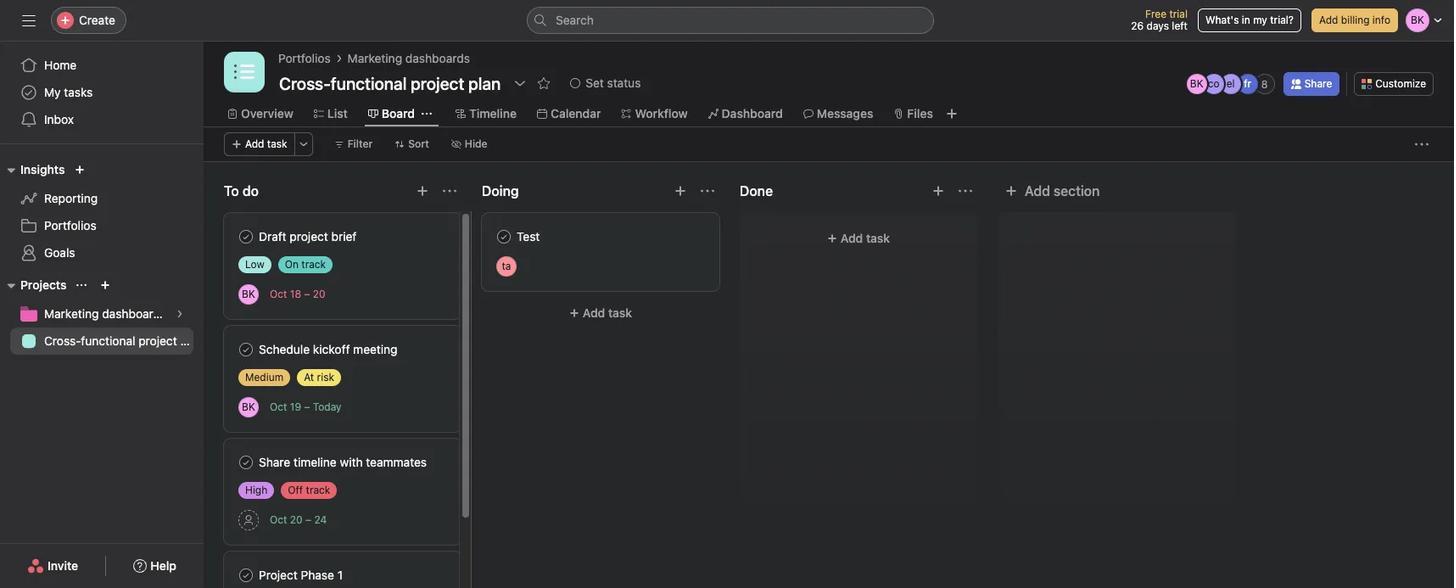 Task type: describe. For each thing, give the bounding box(es) containing it.
sort button
[[387, 132, 437, 156]]

home
[[44, 58, 77, 72]]

my
[[44, 85, 61, 99]]

share button
[[1284, 72, 1340, 96]]

draft
[[259, 229, 287, 244]]

today
[[313, 401, 342, 413]]

calendar link
[[537, 104, 601, 123]]

2 vertical spatial add task button
[[482, 298, 720, 328]]

customize
[[1376, 77, 1427, 90]]

dashboards inside 'projects' element
[[102, 306, 167, 321]]

task for bottommost add task button
[[608, 306, 632, 320]]

0 vertical spatial add task button
[[224, 132, 295, 156]]

add tab image
[[945, 107, 959, 121]]

free trial 26 days left
[[1132, 8, 1188, 32]]

create
[[79, 13, 115, 27]]

bk button for draft project brief
[[238, 284, 259, 304]]

new project or portfolio image
[[100, 280, 111, 290]]

search
[[556, 13, 594, 27]]

kickoff
[[313, 342, 350, 356]]

completed image for test
[[494, 227, 514, 247]]

files
[[908, 106, 933, 121]]

more section actions image
[[701, 184, 715, 198]]

more actions image
[[1416, 137, 1429, 151]]

invite button
[[16, 551, 89, 581]]

ta button
[[496, 256, 517, 277]]

projects element
[[0, 270, 204, 358]]

add billing info
[[1320, 14, 1391, 26]]

on track
[[285, 258, 326, 271]]

days
[[1147, 20, 1169, 32]]

messages link
[[803, 104, 874, 123]]

messages
[[817, 106, 874, 121]]

insights
[[20, 162, 65, 177]]

marketing inside 'projects' element
[[44, 306, 99, 321]]

on
[[285, 258, 299, 271]]

0 vertical spatial marketing dashboards
[[348, 51, 470, 65]]

cross-functional project plan link
[[10, 328, 204, 355]]

functional
[[81, 334, 135, 348]]

create button
[[51, 7, 126, 34]]

trial?
[[1271, 14, 1294, 26]]

0 horizontal spatial add task
[[245, 137, 287, 150]]

0 vertical spatial 20
[[313, 288, 326, 300]]

my
[[1254, 14, 1268, 26]]

add task image for doing
[[674, 184, 687, 198]]

show options, current sort, top image
[[77, 280, 87, 290]]

oct 19 – today
[[270, 401, 342, 413]]

at risk
[[304, 371, 334, 384]]

completed checkbox for project
[[236, 565, 256, 586]]

low
[[245, 258, 265, 271]]

sort
[[408, 137, 429, 150]]

portfolios inside insights element
[[44, 218, 96, 233]]

search button
[[527, 7, 934, 34]]

add billing info button
[[1312, 8, 1399, 32]]

home link
[[10, 52, 193, 79]]

share for share
[[1305, 77, 1333, 90]]

oct 18 – 20
[[270, 288, 326, 300]]

what's
[[1206, 14, 1239, 26]]

0 vertical spatial bk
[[1190, 77, 1204, 90]]

off
[[288, 484, 303, 496]]

dashboard
[[722, 106, 783, 121]]

help button
[[122, 551, 187, 581]]

help
[[150, 558, 176, 573]]

1
[[338, 568, 343, 582]]

track for timeline
[[306, 484, 330, 496]]

oct 20 – 24
[[270, 513, 327, 526]]

done
[[740, 183, 773, 199]]

completed image for project phase 1
[[236, 565, 256, 586]]

insights button
[[0, 160, 65, 180]]

cross-functional project plan
[[44, 334, 204, 348]]

board
[[382, 106, 415, 121]]

timeline
[[294, 455, 337, 469]]

draft project brief
[[259, 229, 357, 244]]

completed image for draft
[[236, 227, 256, 247]]

timeline link
[[456, 104, 517, 123]]

project phase 1
[[259, 568, 343, 582]]

completed image for share
[[236, 452, 256, 473]]

project
[[259, 568, 298, 582]]

filter
[[348, 137, 373, 150]]

set
[[586, 76, 604, 90]]

billing
[[1342, 14, 1370, 26]]

cross-
[[44, 334, 81, 348]]

brief
[[331, 229, 357, 244]]

schedule kickoff meeting
[[259, 342, 398, 356]]

customize button
[[1355, 72, 1434, 96]]

add section button
[[998, 176, 1107, 206]]

26
[[1132, 20, 1144, 32]]

list image
[[234, 62, 255, 82]]

1 horizontal spatial add task
[[583, 306, 632, 320]]

completed checkbox for doing
[[494, 227, 514, 247]]

projects
[[20, 278, 67, 292]]

overview
[[241, 106, 293, 121]]

global element
[[0, 42, 204, 143]]

bk button for schedule kickoff meeting
[[238, 397, 259, 417]]

teammates
[[366, 455, 427, 469]]

more section actions image for done
[[959, 184, 973, 198]]

what's in my trial? button
[[1198, 8, 1302, 32]]

in
[[1242, 14, 1251, 26]]

calendar
[[551, 106, 601, 121]]

0 vertical spatial portfolios
[[278, 51, 331, 65]]

– for kickoff
[[304, 401, 310, 413]]

1 horizontal spatial portfolios link
[[278, 49, 331, 68]]



Task type: locate. For each thing, give the bounding box(es) containing it.
add task image down sort
[[416, 184, 429, 198]]

2 bk button from the top
[[238, 397, 259, 417]]

schedule
[[259, 342, 310, 356]]

2 horizontal spatial add task image
[[932, 184, 945, 198]]

1 vertical spatial completed image
[[236, 339, 256, 360]]

workflow
[[635, 106, 688, 121]]

track
[[302, 258, 326, 271], [306, 484, 330, 496]]

completed image up medium
[[236, 339, 256, 360]]

2 horizontal spatial task
[[866, 231, 890, 245]]

add task image
[[416, 184, 429, 198], [674, 184, 687, 198], [932, 184, 945, 198]]

share timeline with teammates
[[259, 455, 427, 469]]

oct left "18"
[[270, 288, 287, 300]]

completed checkbox left test
[[494, 227, 514, 247]]

marketing dashboards link
[[348, 49, 470, 68], [10, 300, 193, 328]]

2 vertical spatial add task
[[583, 306, 632, 320]]

add section
[[1025, 183, 1100, 199]]

bk for draft project brief
[[242, 287, 255, 300]]

task
[[267, 137, 287, 150], [866, 231, 890, 245], [608, 306, 632, 320]]

marketing dashboards up the board
[[348, 51, 470, 65]]

meeting
[[353, 342, 398, 356]]

1 horizontal spatial share
[[1305, 77, 1333, 90]]

portfolios up list link
[[278, 51, 331, 65]]

completed checkbox left project
[[236, 565, 256, 586]]

project up on track
[[290, 229, 328, 244]]

1 horizontal spatial marketing dashboards
[[348, 51, 470, 65]]

2 add task image from the left
[[674, 184, 687, 198]]

0 horizontal spatial project
[[139, 334, 177, 348]]

marketing dashboards link up the board
[[348, 49, 470, 68]]

24
[[314, 513, 327, 526]]

0 horizontal spatial marketing dashboards
[[44, 306, 167, 321]]

1 vertical spatial bk button
[[238, 397, 259, 417]]

19
[[290, 401, 301, 413]]

search list box
[[527, 7, 934, 34]]

marketing dashboards link up functional
[[10, 300, 193, 328]]

list
[[327, 106, 348, 121]]

1 vertical spatial portfolios
[[44, 218, 96, 233]]

None text field
[[275, 68, 505, 98]]

completed checkbox up high
[[236, 452, 256, 473]]

portfolios link down reporting
[[10, 212, 193, 239]]

20
[[313, 288, 326, 300], [290, 513, 303, 526]]

oct left 24
[[270, 513, 287, 526]]

portfolios link
[[278, 49, 331, 68], [10, 212, 193, 239]]

– for timeline
[[306, 513, 311, 526]]

3 oct from the top
[[270, 513, 287, 526]]

add task button
[[224, 132, 295, 156], [750, 223, 967, 254], [482, 298, 720, 328]]

oct for share
[[270, 513, 287, 526]]

share
[[1305, 77, 1333, 90], [259, 455, 290, 469]]

0 vertical spatial marketing dashboards link
[[348, 49, 470, 68]]

0 horizontal spatial add task button
[[224, 132, 295, 156]]

1 horizontal spatial project
[[290, 229, 328, 244]]

set status
[[586, 76, 641, 90]]

reporting
[[44, 191, 98, 205]]

2 completed image from the top
[[236, 452, 256, 473]]

0 vertical spatial marketing
[[348, 51, 402, 65]]

1 vertical spatial share
[[259, 455, 290, 469]]

1 horizontal spatial more section actions image
[[959, 184, 973, 198]]

completed checkbox for to do
[[236, 227, 256, 247]]

1 vertical spatial marketing dashboards
[[44, 306, 167, 321]]

3 add task image from the left
[[932, 184, 945, 198]]

dashboards up cross-functional project plan
[[102, 306, 167, 321]]

at
[[304, 371, 314, 384]]

with
[[340, 455, 363, 469]]

1 horizontal spatial marketing
[[348, 51, 402, 65]]

2 horizontal spatial add task
[[841, 231, 890, 245]]

1 vertical spatial dashboards
[[102, 306, 167, 321]]

1 horizontal spatial dashboards
[[406, 51, 470, 65]]

timeline
[[469, 106, 517, 121]]

new image
[[75, 165, 85, 175]]

completed image left "draft"
[[236, 227, 256, 247]]

0 vertical spatial task
[[267, 137, 287, 150]]

0 vertical spatial portfolios link
[[278, 49, 331, 68]]

completed checkbox for schedule
[[236, 339, 256, 360]]

– left 24
[[306, 513, 311, 526]]

medium
[[245, 371, 284, 384]]

Completed checkbox
[[236, 339, 256, 360], [236, 565, 256, 586]]

track right off
[[306, 484, 330, 496]]

marketing up board link
[[348, 51, 402, 65]]

insights element
[[0, 154, 204, 270]]

files link
[[894, 104, 933, 123]]

2 vertical spatial task
[[608, 306, 632, 320]]

inbox link
[[10, 106, 193, 133]]

oct for draft
[[270, 288, 287, 300]]

0 horizontal spatial 20
[[290, 513, 303, 526]]

8
[[1262, 78, 1268, 90]]

1 vertical spatial portfolios link
[[10, 212, 193, 239]]

1 horizontal spatial 20
[[313, 288, 326, 300]]

0 vertical spatial share
[[1305, 77, 1333, 90]]

fr
[[1244, 77, 1252, 90]]

project left plan
[[139, 334, 177, 348]]

share for share timeline with teammates
[[259, 455, 290, 469]]

portfolios link up list link
[[278, 49, 331, 68]]

18
[[290, 288, 301, 300]]

0 horizontal spatial portfolios link
[[10, 212, 193, 239]]

projects button
[[0, 275, 67, 295]]

oct left 19
[[270, 401, 287, 413]]

add task image for to do
[[416, 184, 429, 198]]

share right the 8
[[1305, 77, 1333, 90]]

1 vertical spatial add task button
[[750, 223, 967, 254]]

marketing dashboards inside 'projects' element
[[44, 306, 167, 321]]

my tasks
[[44, 85, 93, 99]]

dashboard link
[[708, 104, 783, 123]]

bk down medium
[[242, 400, 255, 413]]

marketing up cross-
[[44, 306, 99, 321]]

2 horizontal spatial add task button
[[750, 223, 967, 254]]

share up high
[[259, 455, 290, 469]]

0 vertical spatial oct
[[270, 288, 287, 300]]

completed image
[[236, 227, 256, 247], [236, 452, 256, 473]]

1 horizontal spatial add task image
[[674, 184, 687, 198]]

1 add task image from the left
[[416, 184, 429, 198]]

more section actions image
[[443, 184, 457, 198], [959, 184, 973, 198]]

completed image for schedule kickoff meeting
[[236, 339, 256, 360]]

1 vertical spatial bk
[[242, 287, 255, 300]]

1 vertical spatial completed checkbox
[[236, 565, 256, 586]]

– right "18"
[[304, 288, 310, 300]]

show options image
[[514, 76, 527, 90]]

add task image left more section actions image
[[674, 184, 687, 198]]

free
[[1146, 8, 1167, 20]]

1 vertical spatial marketing dashboards link
[[10, 300, 193, 328]]

track for project
[[302, 258, 326, 271]]

marketing dashboards up functional
[[44, 306, 167, 321]]

list link
[[314, 104, 348, 123]]

bk left co
[[1190, 77, 1204, 90]]

1 horizontal spatial add task button
[[482, 298, 720, 328]]

invite
[[48, 558, 78, 573]]

1 horizontal spatial task
[[608, 306, 632, 320]]

reporting link
[[10, 185, 193, 212]]

1 horizontal spatial marketing dashboards link
[[348, 49, 470, 68]]

inbox
[[44, 112, 74, 126]]

filter button
[[326, 132, 380, 156]]

bk down low
[[242, 287, 255, 300]]

more actions image
[[298, 139, 309, 149]]

set status button
[[563, 71, 649, 95]]

0 vertical spatial completed checkbox
[[236, 339, 256, 360]]

status
[[607, 76, 641, 90]]

off track
[[288, 484, 330, 496]]

add task image down add tab icon
[[932, 184, 945, 198]]

1 horizontal spatial portfolios
[[278, 51, 331, 65]]

my tasks link
[[10, 79, 193, 106]]

20 left 24
[[290, 513, 303, 526]]

0 horizontal spatial marketing dashboards link
[[10, 300, 193, 328]]

0 vertical spatial project
[[290, 229, 328, 244]]

2 vertical spatial bk
[[242, 400, 255, 413]]

share inside button
[[1305, 77, 1333, 90]]

0 horizontal spatial marketing
[[44, 306, 99, 321]]

tab actions image
[[422, 109, 432, 119]]

1 vertical spatial 20
[[290, 513, 303, 526]]

bk for schedule kickoff meeting
[[242, 400, 255, 413]]

portfolios
[[278, 51, 331, 65], [44, 218, 96, 233]]

doing
[[482, 183, 519, 199]]

1 oct from the top
[[270, 288, 287, 300]]

hide sidebar image
[[22, 14, 36, 27]]

1 completed checkbox from the top
[[236, 339, 256, 360]]

0 horizontal spatial portfolios
[[44, 218, 96, 233]]

0 vertical spatial dashboards
[[406, 51, 470, 65]]

1 vertical spatial add task
[[841, 231, 890, 245]]

to do
[[224, 183, 259, 199]]

1 bk button from the top
[[238, 284, 259, 304]]

completed checkbox up medium
[[236, 339, 256, 360]]

info
[[1373, 14, 1391, 26]]

0 vertical spatial add task
[[245, 137, 287, 150]]

0 horizontal spatial more section actions image
[[443, 184, 457, 198]]

plan
[[180, 334, 204, 348]]

high
[[245, 484, 268, 496]]

marketing
[[348, 51, 402, 65], [44, 306, 99, 321]]

marketing dashboards link inside 'projects' element
[[10, 300, 193, 328]]

board link
[[368, 104, 415, 123]]

completed image up high
[[236, 452, 256, 473]]

0 horizontal spatial dashboards
[[102, 306, 167, 321]]

1 more section actions image from the left
[[443, 184, 457, 198]]

2 vertical spatial completed image
[[236, 565, 256, 586]]

portfolios down reporting
[[44, 218, 96, 233]]

bk button down low
[[238, 284, 259, 304]]

1 vertical spatial track
[[306, 484, 330, 496]]

track right the on
[[302, 258, 326, 271]]

ta
[[502, 260, 511, 272]]

goals link
[[10, 239, 193, 266]]

0 vertical spatial completed image
[[236, 227, 256, 247]]

1 vertical spatial project
[[139, 334, 177, 348]]

2 more section actions image from the left
[[959, 184, 973, 198]]

1 vertical spatial –
[[304, 401, 310, 413]]

dashboards
[[406, 51, 470, 65], [102, 306, 167, 321]]

more section actions image for to do
[[443, 184, 457, 198]]

oct for schedule
[[270, 401, 287, 413]]

bk button down medium
[[238, 397, 259, 417]]

risk
[[317, 371, 334, 384]]

completed image left project
[[236, 565, 256, 586]]

bk
[[1190, 77, 1204, 90], [242, 287, 255, 300], [242, 400, 255, 413]]

workflow link
[[622, 104, 688, 123]]

completed checkbox left "draft"
[[236, 227, 256, 247]]

0 horizontal spatial add task image
[[416, 184, 429, 198]]

1 vertical spatial task
[[866, 231, 890, 245]]

0 horizontal spatial share
[[259, 455, 290, 469]]

0 vertical spatial completed image
[[494, 227, 514, 247]]

2 vertical spatial oct
[[270, 513, 287, 526]]

add to starred image
[[537, 76, 551, 90]]

hide
[[465, 137, 488, 150]]

trial
[[1170, 8, 1188, 20]]

2 oct from the top
[[270, 401, 287, 413]]

completed image left test
[[494, 227, 514, 247]]

add
[[1320, 14, 1339, 26], [245, 137, 264, 150], [1025, 183, 1050, 199], [841, 231, 863, 245], [583, 306, 605, 320]]

2 completed checkbox from the top
[[236, 565, 256, 586]]

0 vertical spatial track
[[302, 258, 326, 271]]

left
[[1172, 20, 1188, 32]]

2 vertical spatial –
[[306, 513, 311, 526]]

phase
[[301, 568, 334, 582]]

–
[[304, 288, 310, 300], [304, 401, 310, 413], [306, 513, 311, 526]]

task for the rightmost add task button
[[866, 231, 890, 245]]

see details, marketing dashboards image
[[175, 309, 185, 319]]

1 completed image from the top
[[236, 227, 256, 247]]

Completed checkbox
[[236, 227, 256, 247], [494, 227, 514, 247], [236, 452, 256, 473]]

0 horizontal spatial task
[[267, 137, 287, 150]]

goals
[[44, 245, 75, 260]]

0 vertical spatial bk button
[[238, 284, 259, 304]]

test
[[517, 229, 540, 244]]

1 vertical spatial completed image
[[236, 452, 256, 473]]

add task image for done
[[932, 184, 945, 198]]

dashboards up tab actions 'icon'
[[406, 51, 470, 65]]

20 right "18"
[[313, 288, 326, 300]]

completed image
[[494, 227, 514, 247], [236, 339, 256, 360], [236, 565, 256, 586]]

task for the top add task button
[[267, 137, 287, 150]]

1 vertical spatial oct
[[270, 401, 287, 413]]

– right 19
[[304, 401, 310, 413]]

– for project
[[304, 288, 310, 300]]

project
[[290, 229, 328, 244], [139, 334, 177, 348]]

tasks
[[64, 85, 93, 99]]

0 vertical spatial –
[[304, 288, 310, 300]]

1 vertical spatial marketing
[[44, 306, 99, 321]]



Task type: vqa. For each thing, say whether or not it's contained in the screenshot.
Marketing dashboards "LINK" in the Projects ELEMENT
yes



